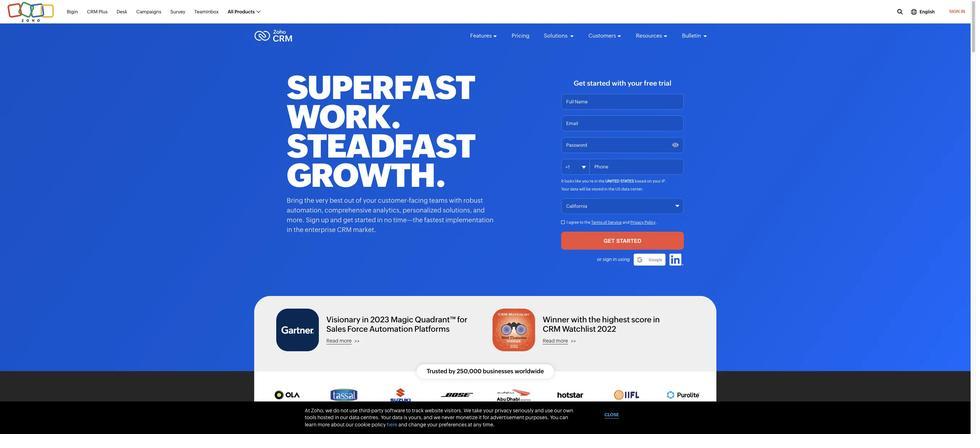 Task type: describe. For each thing, give the bounding box(es) containing it.
ip
[[662, 179, 666, 183]]

trial
[[659, 79, 672, 87]]

plus
[[99, 9, 108, 14]]

out
[[344, 197, 355, 204]]

for inside 'at zoho, we do not use third-party software to track website visitors. we take your privacy seriously and use our own tools hosted in our data centres. your data is yours, and we never monetize it for advertisement purposes. you can learn more about our cookie policy'
[[483, 415, 490, 420]]

automation
[[370, 325, 413, 334]]

centres.
[[361, 415, 380, 420]]

market.
[[353, 226, 377, 233]]

enterprise
[[305, 226, 336, 233]]

yours,
[[409, 415, 423, 420]]

teams
[[430, 197, 448, 204]]

about
[[331, 422, 345, 428]]

features link
[[471, 26, 498, 46]]

all
[[228, 9, 234, 14]]

get
[[343, 216, 353, 224]]

features
[[471, 33, 492, 39]]

it looks like you're in the united states based on your ip .
[[562, 179, 667, 183]]

to inside 'at zoho, we do not use third-party software to track website visitors. we take your privacy seriously and use our own tools hosted in our data centres. your data is yours, and we never monetize it for advertisement purposes. you can learn more about our cookie policy'
[[406, 408, 411, 413]]

all products
[[228, 9, 255, 14]]

and down robust
[[474, 206, 485, 214]]

desk link
[[117, 5, 127, 19]]

united
[[606, 179, 620, 183]]

get
[[574, 79, 586, 87]]

businesses
[[483, 368, 514, 375]]

zoho,
[[311, 408, 325, 413]]

the left "us"
[[609, 187, 615, 191]]

campaigns
[[136, 9, 161, 14]]

with inside superfast work. steadfast growth. bring the very best out of your customer-facing teams with robust automation, comprehensive analytics, personalized solutions, and more. sign up and get started in no time—the fastest implementation in the enterprise crm market.
[[449, 197, 462, 204]]

any
[[474, 422, 482, 428]]

facing
[[409, 197, 428, 204]]

data down software
[[392, 415, 403, 420]]

0 horizontal spatial we
[[326, 408, 333, 413]]

monetize
[[456, 415, 478, 420]]

terms
[[592, 220, 603, 224]]

close
[[605, 412, 619, 417]]

up
[[321, 216, 329, 224]]

you're
[[583, 179, 594, 183]]

data left will
[[571, 187, 579, 191]]

sign
[[603, 257, 612, 262]]

here link
[[387, 422, 398, 428]]

in inside visionary in 2023 magic quadrant™ for sales force automation platforms
[[362, 315, 369, 324]]

highest
[[603, 315, 630, 324]]

on
[[647, 179, 652, 183]]

best
[[330, 197, 343, 204]]

privacy
[[631, 220, 644, 224]]

solutions,
[[443, 206, 472, 214]]

solutions link
[[544, 26, 575, 46]]

read more for winner with the highest score in
[[543, 338, 569, 344]]

bring
[[287, 197, 303, 204]]

0 vertical spatial started
[[587, 79, 611, 87]]

your down website
[[428, 422, 438, 428]]

superfast
[[287, 69, 475, 106]]

winner
[[543, 315, 570, 324]]

at zoho, we do not use third-party software to track website visitors. we take your privacy seriously and use our own tools hosted in our data centres. your data is yours, and we never monetize it for advertisement purposes. you can learn more about our cookie policy
[[305, 408, 574, 428]]

your left ip
[[653, 179, 661, 183]]

take
[[473, 408, 483, 413]]

it
[[479, 415, 482, 420]]

track
[[412, 408, 424, 413]]

and down is
[[399, 422, 408, 428]]

it
[[562, 179, 564, 183]]

bigin link
[[67, 5, 78, 19]]

service
[[608, 220, 622, 224]]

0 vertical spatial .
[[666, 179, 667, 183]]

worldwide
[[515, 368, 544, 375]]

250,000
[[457, 368, 482, 375]]

at
[[468, 422, 473, 428]]

automation,
[[287, 206, 324, 214]]

data right "us"
[[622, 187, 630, 191]]

the left terms
[[585, 220, 591, 224]]

desk
[[117, 9, 127, 14]]

the up your data will be stored in the us data center.
[[599, 179, 605, 183]]

for inside visionary in 2023 magic quadrant™ for sales force automation platforms
[[457, 315, 468, 324]]

by
[[449, 368, 456, 375]]

here and change your preferences at any time.
[[387, 422, 495, 428]]

Enter password for your account password field
[[562, 137, 684, 153]]

the inside winner with the highest score in crm watchlist 2022
[[589, 315, 601, 324]]

like
[[575, 179, 582, 183]]

2 vertical spatial our
[[346, 422, 354, 428]]

more inside 'at zoho, we do not use third-party software to track website visitors. we take your privacy seriously and use our own tools hosted in our data centres. your data is yours, and we never monetize it for advertisement purposes. you can learn more about our cookie policy'
[[318, 422, 330, 428]]

all products link
[[228, 5, 260, 19]]

party
[[372, 408, 384, 413]]

or
[[598, 257, 602, 262]]

hosted
[[318, 415, 334, 420]]

magic
[[391, 315, 414, 324]]

0 vertical spatial our
[[555, 408, 563, 413]]

resources link
[[636, 26, 668, 46]]

Enter your email text field
[[562, 115, 684, 131]]

learn
[[305, 422, 317, 428]]

more for winner with the highest score in
[[556, 338, 569, 344]]

agree
[[569, 220, 579, 224]]

your inside 'at zoho, we do not use third-party software to track website visitors. we take your privacy seriously and use our own tools hosted in our data centres. your data is yours, and we never monetize it for advertisement purposes. you can learn more about our cookie policy'
[[381, 415, 391, 420]]

bulletin link
[[683, 26, 708, 46]]

is
[[404, 415, 408, 420]]

more for visionary in 2023 magic quadrant™ for sales force automation platforms
[[340, 338, 352, 344]]

in
[[961, 9, 966, 14]]

1 vertical spatial our
[[340, 415, 348, 420]]

score
[[632, 315, 652, 324]]

bulletin
[[683, 33, 703, 39]]

+1
[[566, 164, 570, 170]]

data up cookie
[[349, 415, 360, 420]]

seriously
[[513, 408, 534, 413]]

read for visionary in 2023 magic quadrant™ for sales force automation platforms
[[327, 338, 339, 344]]

of inside superfast work. steadfast growth. bring the very best out of your customer-facing teams with robust automation, comprehensive analytics, personalized solutions, and more. sign up and get started in no time—the fastest implementation in the enterprise crm market.
[[356, 197, 362, 204]]

your inside superfast work. steadfast growth. bring the very best out of your customer-facing teams with robust automation, comprehensive analytics, personalized solutions, and more. sign up and get started in no time—the fastest implementation in the enterprise crm market.
[[363, 197, 377, 204]]

2023
[[370, 315, 390, 324]]

1 horizontal spatial your
[[562, 187, 570, 191]]

sign in
[[950, 9, 966, 14]]

third-
[[359, 408, 372, 413]]

you
[[550, 415, 559, 420]]

and right up
[[331, 216, 342, 224]]

i agree to the terms of service and privacy policy .
[[567, 220, 658, 224]]



Task type: locate. For each thing, give the bounding box(es) containing it.
started
[[587, 79, 611, 87], [355, 216, 376, 224]]

survey link
[[170, 5, 185, 19]]

resources
[[636, 33, 663, 39]]

2 horizontal spatial more
[[556, 338, 569, 344]]

of
[[356, 197, 362, 204], [604, 220, 608, 224]]

read more down winner
[[543, 338, 569, 344]]

1 vertical spatial crm
[[337, 226, 352, 233]]

the up 2022 at the bottom
[[589, 315, 601, 324]]

read for winner with the highest score in
[[543, 338, 555, 344]]

in up "stored"
[[595, 179, 598, 183]]

work.
[[287, 98, 401, 136]]

center.
[[631, 187, 644, 191]]

read
[[327, 338, 339, 344], [543, 338, 555, 344]]

with up solutions,
[[449, 197, 462, 204]]

at
[[305, 408, 310, 413]]

no
[[384, 216, 392, 224]]

0 vertical spatial with
[[612, 79, 627, 87]]

2 read more from the left
[[543, 338, 569, 344]]

1 horizontal spatial for
[[483, 415, 490, 420]]

more down hosted on the bottom of page
[[318, 422, 330, 428]]

read more for visionary in 2023 magic quadrant™ for sales force automation platforms
[[327, 338, 352, 344]]

0 vertical spatial to
[[580, 220, 584, 224]]

your
[[562, 187, 570, 191], [381, 415, 391, 420]]

winner with the highest score in crm watchlist 2022
[[543, 315, 660, 334]]

. right privacy
[[656, 220, 658, 224]]

sign
[[950, 9, 961, 14]]

of right terms
[[604, 220, 608, 224]]

visionary
[[327, 315, 361, 324]]

0 horizontal spatial of
[[356, 197, 362, 204]]

crm plus link
[[87, 5, 108, 19]]

zoho crm logo image
[[254, 28, 293, 44]]

1 vertical spatial we
[[434, 415, 441, 420]]

1 horizontal spatial started
[[587, 79, 611, 87]]

time.
[[483, 422, 495, 428]]

2 horizontal spatial crm
[[543, 325, 561, 334]]

your left free
[[628, 79, 643, 87]]

your right take
[[484, 408, 494, 413]]

visionary in 2023 magic quadrant™ for sales force automation platforms
[[327, 315, 468, 334]]

0 horizontal spatial read
[[327, 338, 339, 344]]

0 vertical spatial crm
[[87, 9, 98, 14]]

0 vertical spatial we
[[326, 408, 333, 413]]

read more down sales
[[327, 338, 352, 344]]

1 vertical spatial your
[[381, 415, 391, 420]]

for right the it
[[483, 415, 490, 420]]

more
[[340, 338, 352, 344], [556, 338, 569, 344], [318, 422, 330, 428]]

very
[[316, 197, 329, 204]]

read down winner
[[543, 338, 555, 344]]

cookie
[[355, 422, 371, 428]]

None submit
[[562, 232, 684, 250]]

bigin
[[67, 9, 78, 14]]

for right quadrant™
[[457, 315, 468, 324]]

in right sign
[[613, 257, 617, 262]]

2 vertical spatial crm
[[543, 325, 561, 334]]

steadfast
[[287, 128, 476, 165]]

quadrant™
[[415, 315, 456, 324]]

2 horizontal spatial with
[[612, 79, 627, 87]]

0 horizontal spatial crm
[[87, 9, 98, 14]]

0 horizontal spatial read more
[[327, 338, 352, 344]]

use up you in the right of the page
[[545, 408, 553, 413]]

stored
[[592, 187, 604, 191]]

with
[[612, 79, 627, 87], [449, 197, 462, 204], [571, 315, 587, 324]]

in inside 'at zoho, we do not use third-party software to track website visitors. we take your privacy seriously and use our own tools hosted in our data centres. your data is yours, and we never monetize it for advertisement purposes. you can learn more about our cookie policy'
[[335, 415, 339, 420]]

pricing
[[512, 33, 530, 39]]

your down it
[[562, 187, 570, 191]]

for
[[457, 315, 468, 324], [483, 415, 490, 420]]

started inside superfast work. steadfast growth. bring the very best out of your customer-facing teams with robust automation, comprehensive analytics, personalized solutions, and more. sign up and get started in no time—the fastest implementation in the enterprise crm market.
[[355, 216, 376, 224]]

force
[[348, 325, 368, 334]]

your inside 'at zoho, we do not use third-party software to track website visitors. we take your privacy seriously and use our own tools hosted in our data centres. your data is yours, and we never monetize it for advertisement purposes. you can learn more about our cookie policy'
[[484, 408, 494, 413]]

solutions
[[544, 33, 569, 39]]

our down not
[[340, 415, 348, 420]]

crm inside winner with the highest score in crm watchlist 2022
[[543, 325, 561, 334]]

your up analytics,
[[363, 197, 377, 204]]

trusted
[[427, 368, 448, 375]]

crm
[[87, 9, 98, 14], [337, 226, 352, 233], [543, 325, 561, 334]]

in inside winner with the highest score in crm watchlist 2022
[[654, 315, 660, 324]]

0 horizontal spatial more
[[318, 422, 330, 428]]

our
[[555, 408, 563, 413], [340, 415, 348, 420], [346, 422, 354, 428]]

or sign in using
[[598, 257, 630, 262]]

1 horizontal spatial .
[[666, 179, 667, 183]]

we
[[464, 408, 472, 413]]

using
[[618, 257, 630, 262]]

1 vertical spatial to
[[406, 408, 411, 413]]

1 horizontal spatial crm
[[337, 226, 352, 233]]

preferences
[[439, 422, 467, 428]]

1 horizontal spatial with
[[571, 315, 587, 324]]

free
[[644, 79, 658, 87]]

with up "watchlist"
[[571, 315, 587, 324]]

customer-
[[378, 197, 409, 204]]

survey
[[170, 9, 185, 14]]

0 vertical spatial your
[[562, 187, 570, 191]]

in up force
[[362, 315, 369, 324]]

0 horizontal spatial .
[[656, 220, 658, 224]]

more.
[[287, 216, 305, 224]]

1 horizontal spatial to
[[580, 220, 584, 224]]

comprehensive
[[325, 206, 372, 214]]

analytics,
[[373, 206, 402, 214]]

us
[[616, 187, 621, 191]]

in right score
[[654, 315, 660, 324]]

visitors.
[[445, 408, 463, 413]]

i
[[567, 220, 568, 224]]

0 horizontal spatial started
[[355, 216, 376, 224]]

1 use from the left
[[350, 408, 358, 413]]

0 horizontal spatial with
[[449, 197, 462, 204]]

time—the
[[394, 216, 423, 224]]

Enter your name text field
[[562, 93, 684, 110]]

in right "stored"
[[605, 187, 608, 191]]

to up is
[[406, 408, 411, 413]]

1 horizontal spatial of
[[604, 220, 608, 224]]

privacy
[[495, 408, 512, 413]]

never
[[442, 415, 455, 420]]

crm down get
[[337, 226, 352, 233]]

crm left plus
[[87, 9, 98, 14]]

started right get
[[587, 79, 611, 87]]

personalized
[[403, 206, 442, 214]]

with inside winner with the highest score in crm watchlist 2022
[[571, 315, 587, 324]]

1 horizontal spatial read
[[543, 338, 555, 344]]

crm down winner
[[543, 325, 561, 334]]

teaminbox
[[195, 9, 219, 14]]

policy
[[645, 220, 656, 224]]

0 horizontal spatial use
[[350, 408, 358, 413]]

2 use from the left
[[545, 408, 553, 413]]

in down more.
[[287, 226, 293, 233]]

more down sales
[[340, 338, 352, 344]]

we down website
[[434, 415, 441, 420]]

privacy policy link
[[631, 220, 656, 224]]

read more
[[327, 338, 352, 344], [543, 338, 569, 344]]

1 vertical spatial started
[[355, 216, 376, 224]]

and left privacy
[[623, 220, 630, 224]]

0 vertical spatial for
[[457, 315, 468, 324]]

our right about at the left bottom
[[346, 422, 354, 428]]

1 vertical spatial for
[[483, 415, 490, 420]]

trusted by 250,000 businesses worldwide
[[427, 368, 544, 375]]

2022
[[598, 325, 617, 334]]

use right not
[[350, 408, 358, 413]]

your up here link at bottom left
[[381, 415, 391, 420]]

in
[[595, 179, 598, 183], [605, 187, 608, 191], [377, 216, 383, 224], [287, 226, 293, 233], [613, 257, 617, 262], [362, 315, 369, 324], [654, 315, 660, 324], [335, 415, 339, 420]]

1 vertical spatial of
[[604, 220, 608, 224]]

with up enter your name text box
[[612, 79, 627, 87]]

software
[[385, 408, 405, 413]]

and up "purposes."
[[535, 408, 544, 413]]

2 read from the left
[[543, 338, 555, 344]]

and down website
[[424, 415, 433, 420]]

the down more.
[[294, 226, 304, 233]]

the
[[599, 179, 605, 183], [609, 187, 615, 191], [305, 197, 314, 204], [585, 220, 591, 224], [294, 226, 304, 233], [589, 315, 601, 324]]

1 vertical spatial .
[[656, 220, 658, 224]]

sign
[[306, 216, 320, 224]]

here
[[387, 422, 398, 428]]

do
[[334, 408, 340, 413]]

terms of service link
[[592, 220, 622, 224]]

0 horizontal spatial to
[[406, 408, 411, 413]]

we left do
[[326, 408, 333, 413]]

to right agree
[[580, 220, 584, 224]]

1 vertical spatial with
[[449, 197, 462, 204]]

0 horizontal spatial for
[[457, 315, 468, 324]]

Enter your phone number text field
[[562, 159, 684, 175]]

data
[[571, 187, 579, 191], [622, 187, 630, 191], [349, 415, 360, 420], [392, 415, 403, 420]]

use
[[350, 408, 358, 413], [545, 408, 553, 413]]

0 horizontal spatial your
[[381, 415, 391, 420]]

in left no
[[377, 216, 383, 224]]

1 read more from the left
[[327, 338, 352, 344]]

our up you in the right of the page
[[555, 408, 563, 413]]

implementation
[[446, 216, 494, 224]]

2 vertical spatial with
[[571, 315, 587, 324]]

in down do
[[335, 415, 339, 420]]

robust
[[464, 197, 483, 204]]

1 horizontal spatial read more
[[543, 338, 569, 344]]

read down sales
[[327, 338, 339, 344]]

. right on
[[666, 179, 667, 183]]

more down "watchlist"
[[556, 338, 569, 344]]

started up market.
[[355, 216, 376, 224]]

growth.
[[287, 157, 446, 194]]

not
[[341, 408, 349, 413]]

looks
[[565, 179, 575, 183]]

1 horizontal spatial more
[[340, 338, 352, 344]]

1 read from the left
[[327, 338, 339, 344]]

1 horizontal spatial use
[[545, 408, 553, 413]]

of right out
[[356, 197, 362, 204]]

crm inside superfast work. steadfast growth. bring the very best out of your customer-facing teams with robust automation, comprehensive analytics, personalized solutions, and more. sign up and get started in no time—the fastest implementation in the enterprise crm market.
[[337, 226, 352, 233]]

crm plus
[[87, 9, 108, 14]]

0 vertical spatial of
[[356, 197, 362, 204]]

the up automation,
[[305, 197, 314, 204]]

1 horizontal spatial we
[[434, 415, 441, 420]]

watchlist
[[563, 325, 596, 334]]

english
[[920, 9, 936, 14]]



Task type: vqa. For each thing, say whether or not it's contained in the screenshot.
for in At Zoho, we do not use third-party software to track website visitors. We take your privacy seriously and use our own tools hosted in our data centres. Your data is yours, and we never monetize it for advertisement purposes. You can learn more about our cookie policy
yes



